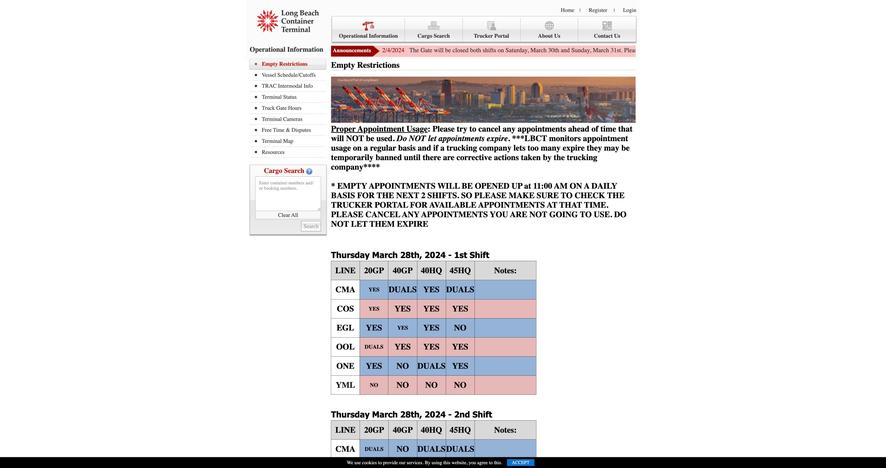 Task type: locate. For each thing, give the bounding box(es) containing it.
0 vertical spatial menu bar
[[332, 16, 637, 42]]

menu bar
[[332, 16, 637, 42], [250, 59, 329, 158]]

Enter container numbers and/ or booking numbers.  text field
[[255, 177, 321, 211]]

0 horizontal spatial menu bar
[[250, 59, 329, 158]]

1 horizontal spatial menu bar
[[332, 16, 637, 42]]

1 vertical spatial menu bar
[[250, 59, 329, 158]]

None submit
[[301, 221, 321, 232]]



Task type: vqa. For each thing, say whether or not it's contained in the screenshot.
topmost menu bar
yes



